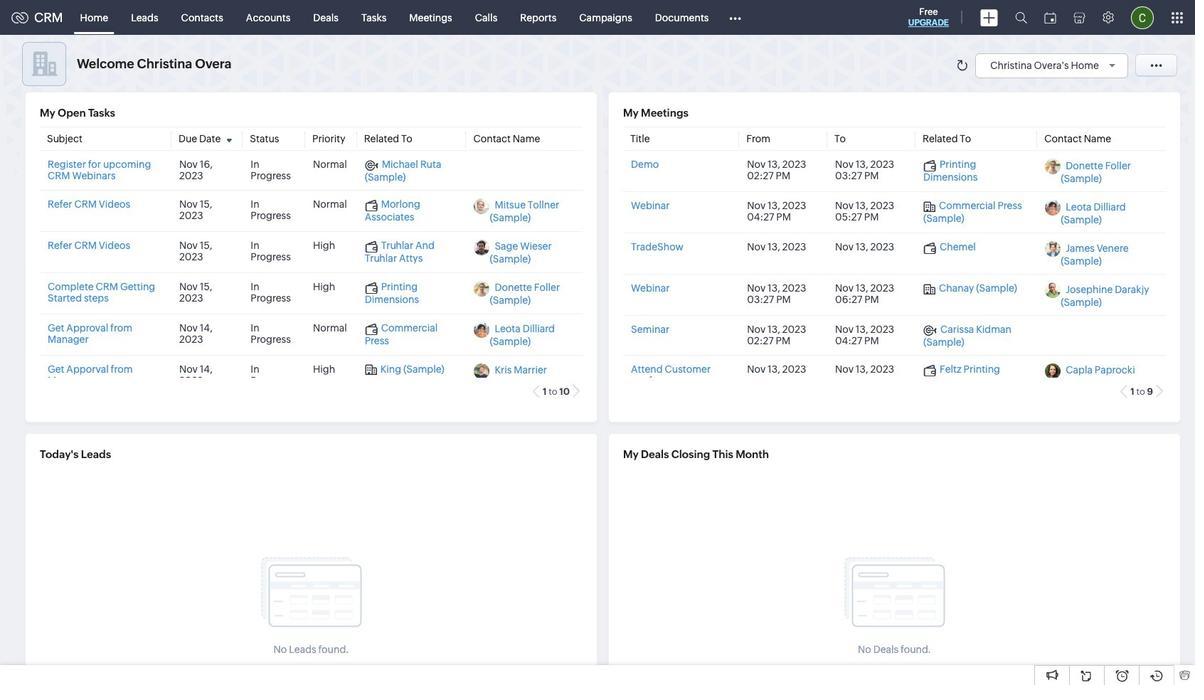 Task type: describe. For each thing, give the bounding box(es) containing it.
calendar image
[[1045, 12, 1057, 23]]

logo image
[[11, 12, 28, 23]]

profile element
[[1123, 0, 1163, 35]]

create menu image
[[981, 9, 999, 26]]



Task type: vqa. For each thing, say whether or not it's contained in the screenshot.
right email
no



Task type: locate. For each thing, give the bounding box(es) containing it.
Other Modules field
[[721, 6, 751, 29]]

search image
[[1016, 11, 1028, 23]]

create menu element
[[972, 0, 1007, 35]]

profile image
[[1132, 6, 1154, 29]]

search element
[[1007, 0, 1036, 35]]



